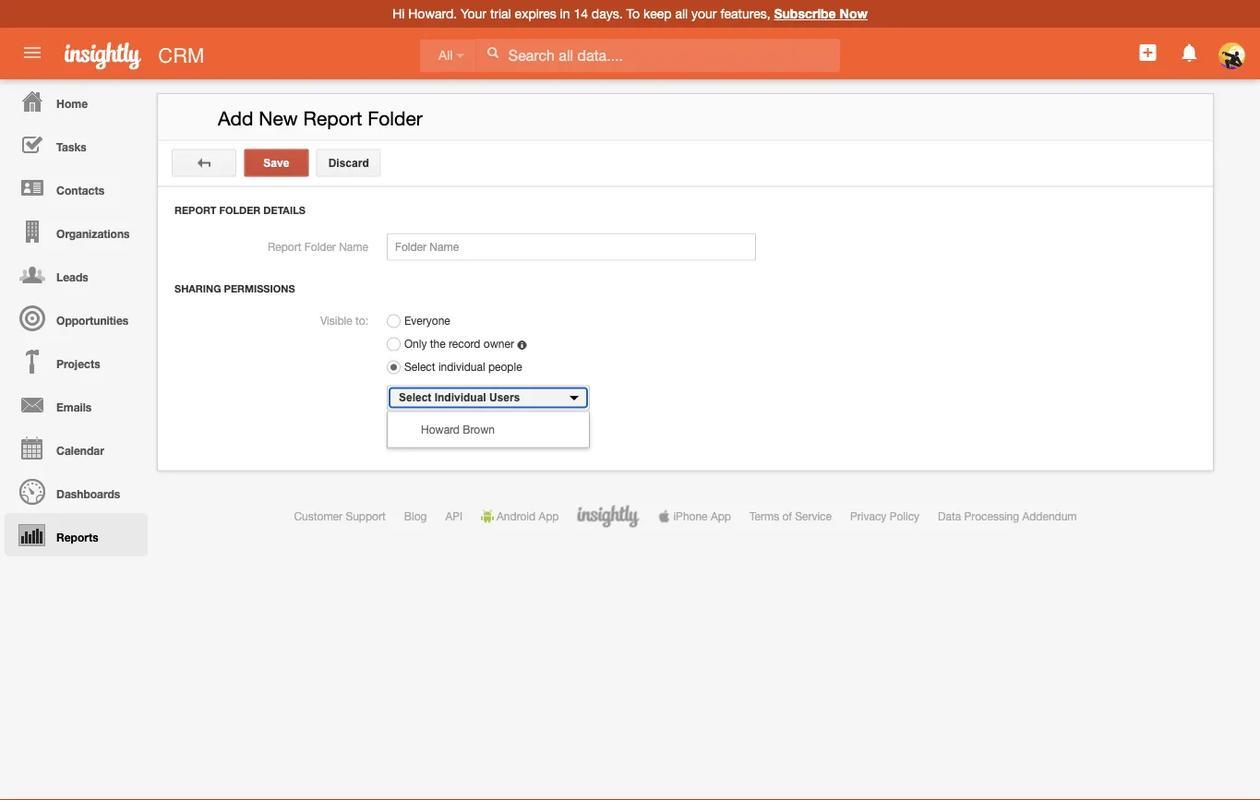 Task type: describe. For each thing, give the bounding box(es) containing it.
your
[[692, 6, 717, 21]]

data processing addendum link
[[939, 510, 1078, 523]]

sharing
[[175, 283, 221, 295]]

policy
[[890, 510, 920, 523]]

save
[[264, 157, 289, 169]]

tasks link
[[5, 123, 148, 166]]

howard brown
[[421, 424, 495, 436]]

the
[[430, 338, 446, 351]]

projects
[[56, 357, 100, 370]]

notifications image
[[1179, 42, 1201, 64]]

select for select individual users
[[399, 392, 432, 404]]

people
[[489, 361, 522, 374]]

howard.
[[409, 6, 457, 21]]

select for select individual people
[[405, 361, 436, 374]]

of
[[783, 510, 792, 523]]

add
[[218, 107, 254, 130]]

all link
[[420, 39, 476, 72]]

select individual people
[[405, 361, 522, 374]]

app for iphone app
[[711, 510, 731, 523]]

report folder name
[[268, 241, 369, 254]]

report for report folder name
[[268, 241, 302, 254]]

features,
[[721, 6, 771, 21]]

customer
[[294, 510, 343, 523]]

everyone
[[405, 315, 451, 327]]

keep
[[644, 6, 672, 21]]

android app
[[497, 510, 559, 523]]

select individual users button
[[387, 386, 590, 411]]

projects link
[[5, 340, 148, 383]]

to:
[[356, 314, 369, 327]]

hi howard. your trial expires in 14 days. to keep all your features, subscribe now
[[393, 6, 868, 21]]

navigation containing home
[[0, 79, 148, 557]]

back image
[[198, 157, 211, 169]]

howard
[[421, 424, 460, 436]]

privacy
[[851, 510, 887, 523]]

support
[[346, 510, 386, 523]]

organizations
[[56, 227, 130, 240]]

Search all data.... text field
[[476, 39, 840, 72]]

your
[[461, 6, 487, 21]]

iphone app
[[674, 510, 731, 523]]

folder for report folder details
[[219, 205, 261, 217]]

privacy policy link
[[851, 510, 920, 523]]

customer support link
[[294, 510, 386, 523]]

crm
[[158, 43, 205, 67]]

service
[[796, 510, 832, 523]]

Only the record owner radio
[[387, 338, 401, 351]]

home link
[[5, 79, 148, 123]]

home
[[56, 97, 88, 110]]

subscribe
[[774, 6, 837, 21]]

report folder details
[[175, 205, 306, 217]]

folder for report folder name
[[305, 241, 336, 254]]

report for report folder details
[[175, 205, 217, 217]]

iphone
[[674, 510, 708, 523]]

visible
[[321, 314, 353, 327]]

customer support
[[294, 510, 386, 523]]

record
[[449, 338, 481, 351]]

iphone app link
[[658, 510, 731, 523]]

permissions
[[224, 283, 295, 295]]

addendum
[[1023, 510, 1078, 523]]

sharing permissions
[[175, 283, 295, 295]]

discard
[[329, 157, 369, 169]]

only
[[405, 338, 427, 351]]



Task type: locate. For each thing, give the bounding box(es) containing it.
1 vertical spatial select
[[399, 392, 432, 404]]

folder left "name"
[[305, 241, 336, 254]]

Folder Name text field
[[387, 233, 757, 261]]

individual
[[439, 361, 485, 374]]

select up howard
[[399, 392, 432, 404]]

app right iphone
[[711, 510, 731, 523]]

select down only
[[405, 361, 436, 374]]

1 app from the left
[[539, 510, 559, 523]]

opportunities link
[[5, 297, 148, 340]]

select individual users
[[399, 392, 520, 404]]

brown
[[463, 424, 495, 436]]

select
[[405, 361, 436, 374], [399, 392, 432, 404]]

app for android app
[[539, 510, 559, 523]]

2 vertical spatial report
[[268, 241, 302, 254]]

dashboards
[[56, 488, 120, 501]]

report down details
[[268, 241, 302, 254]]

leads link
[[5, 253, 148, 297]]

app
[[539, 510, 559, 523], [711, 510, 731, 523]]

0 vertical spatial folder
[[368, 107, 423, 130]]

subscribe now link
[[774, 6, 868, 21]]

1 horizontal spatial app
[[711, 510, 731, 523]]

to
[[627, 6, 640, 21]]

reports link
[[5, 514, 148, 557]]

0 horizontal spatial folder
[[219, 205, 261, 217]]

2 horizontal spatial folder
[[368, 107, 423, 130]]

select inside button
[[399, 392, 432, 404]]

visible to:
[[321, 314, 369, 327]]

report
[[303, 107, 362, 130], [175, 205, 217, 217], [268, 241, 302, 254]]

reports
[[56, 531, 98, 544]]

0 vertical spatial select
[[405, 361, 436, 374]]

navigation
[[0, 79, 148, 557]]

all
[[439, 48, 453, 63]]

data processing addendum
[[939, 510, 1078, 523]]

owner
[[484, 338, 514, 351]]

api
[[446, 510, 463, 523]]

leads
[[56, 271, 88, 284]]

app right android
[[539, 510, 559, 523]]

blog
[[404, 510, 427, 523]]

name
[[339, 241, 369, 254]]

all
[[676, 6, 688, 21]]

api link
[[446, 510, 463, 523]]

days.
[[592, 6, 623, 21]]

contacts link
[[5, 166, 148, 210]]

1 horizontal spatial folder
[[305, 241, 336, 254]]

None radio
[[387, 361, 401, 374]]

terms of service
[[750, 510, 832, 523]]

organizations link
[[5, 210, 148, 253]]

new
[[259, 107, 298, 130]]

add new report folder
[[218, 107, 423, 130]]

now
[[840, 6, 868, 21]]

emails
[[56, 401, 92, 414]]

android
[[497, 510, 536, 523]]

0 horizontal spatial report
[[175, 205, 217, 217]]

dashboards link
[[5, 470, 148, 514]]

14
[[574, 6, 588, 21]]

folder up discard
[[368, 107, 423, 130]]

contacts
[[56, 184, 104, 197]]

0 vertical spatial report
[[303, 107, 362, 130]]

processing
[[965, 510, 1020, 523]]

0 horizontal spatial app
[[539, 510, 559, 523]]

users
[[490, 392, 520, 404]]

calendar
[[56, 444, 104, 457]]

folder
[[368, 107, 423, 130], [219, 205, 261, 217], [305, 241, 336, 254]]

blog link
[[404, 510, 427, 523]]

howard brown link
[[388, 418, 589, 442]]

save button
[[244, 149, 309, 177]]

folder left details
[[219, 205, 261, 217]]

only the record owner
[[405, 338, 514, 351]]

None radio
[[387, 314, 401, 328]]

emails link
[[5, 383, 148, 427]]

android app link
[[481, 510, 559, 523]]

details
[[264, 205, 306, 217]]

data
[[939, 510, 962, 523]]

expires
[[515, 6, 557, 21]]

tasks
[[56, 140, 87, 153]]

1 horizontal spatial report
[[268, 241, 302, 254]]

report up discard
[[303, 107, 362, 130]]

calendar link
[[5, 427, 148, 470]]

2 horizontal spatial report
[[303, 107, 362, 130]]

1 vertical spatial folder
[[219, 205, 261, 217]]

privacy policy
[[851, 510, 920, 523]]

terms
[[750, 510, 780, 523]]

individual
[[435, 392, 487, 404]]

terms of service link
[[750, 510, 832, 523]]

2 vertical spatial folder
[[305, 241, 336, 254]]

trial
[[490, 6, 511, 21]]

this record will only be visible to its creator and administrators. image
[[518, 341, 527, 350]]

white image
[[487, 46, 500, 59]]

hi
[[393, 6, 405, 21]]

2 app from the left
[[711, 510, 731, 523]]

report down back image
[[175, 205, 217, 217]]

in
[[560, 6, 570, 21]]

1 vertical spatial report
[[175, 205, 217, 217]]



Task type: vqa. For each thing, say whether or not it's contained in the screenshot.
App
yes



